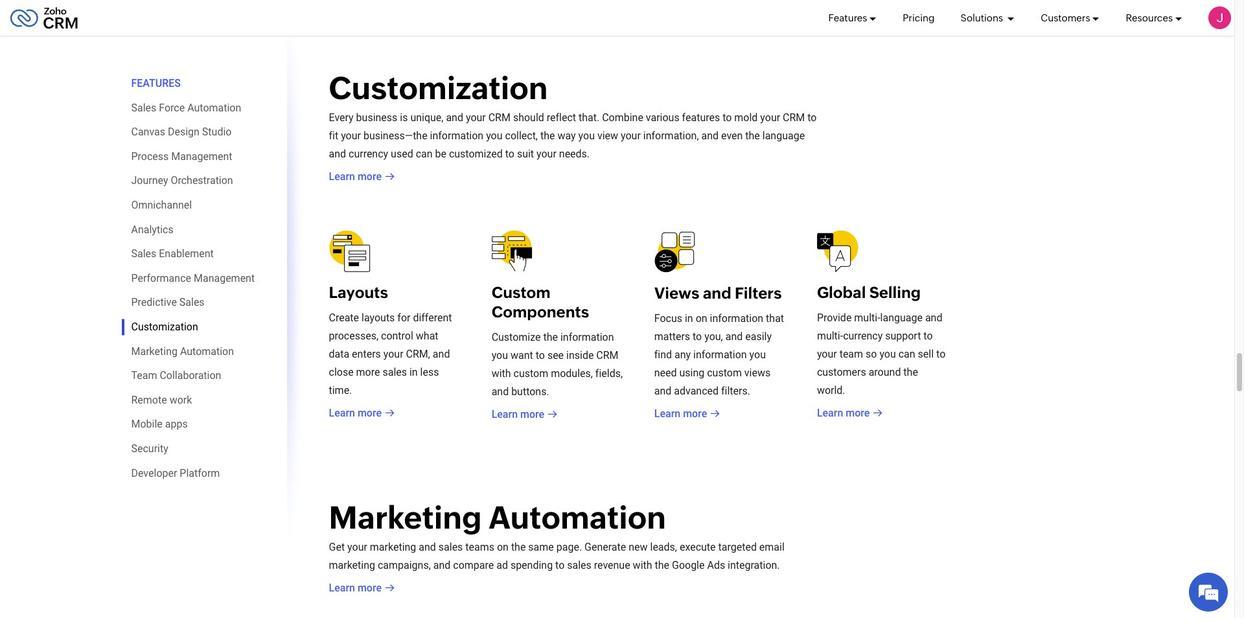 Task type: describe. For each thing, give the bounding box(es) containing it.
features
[[828, 12, 867, 23]]

0 vertical spatial automation
[[187, 101, 241, 114]]

information up easily
[[710, 312, 763, 325]]

learn more link for custom components
[[492, 407, 557, 422]]

what
[[416, 330, 438, 342]]

spending
[[510, 559, 553, 571]]

need
[[654, 367, 677, 379]]

remote
[[131, 394, 167, 406]]

predictive
[[131, 296, 177, 309]]

resources link
[[1126, 0, 1182, 36]]

your right suit
[[536, 148, 556, 160]]

global
[[817, 284, 866, 301]]

solutions link
[[961, 0, 1015, 36]]

2 horizontal spatial crm
[[783, 111, 805, 124]]

automation for marketing automation get your marketing and sales teams on the same page. generate new leads, execute targeted email marketing campaigns, and compare ad spending to sales revenue with the google ads integration.
[[489, 499, 666, 536]]

menu shadow image
[[287, 0, 306, 552]]

currency inside the customization every business is unique, and your crm should reflect that. combine various features to mold your crm to fit your business—the information you collect, the way you view your information, and even the language and currency used can be customized to suit your needs.
[[349, 148, 388, 160]]

security
[[131, 442, 168, 455]]

any
[[674, 349, 691, 361]]

you down that.
[[578, 130, 595, 142]]

marketing automation
[[131, 345, 234, 357]]

learn more for global selling
[[817, 407, 870, 419]]

learn more down fit
[[329, 170, 382, 183]]

your inside marketing automation get your marketing and sales teams on the same page. generate new leads, execute targeted email marketing campaigns, and compare ad spending to sales revenue with the google ads integration.
[[347, 541, 367, 553]]

world.
[[817, 384, 845, 397]]

views
[[744, 367, 771, 379]]

process management
[[131, 150, 232, 162]]

orchestration
[[171, 175, 233, 187]]

crm,
[[406, 348, 430, 360]]

0 horizontal spatial crm
[[488, 111, 511, 124]]

for
[[397, 312, 410, 324]]

new
[[629, 541, 648, 553]]

you inside focus in on information that matters to you, and easily find any information you need using custom views and advanced filters.
[[749, 349, 766, 361]]

modules,
[[551, 367, 593, 380]]

you,
[[704, 330, 723, 343]]

custom inside focus in on information that matters to you, and easily find any information you need using custom views and advanced filters.
[[707, 367, 742, 379]]

the inside customize the information you want to see inside crm with custom modules, fields, and buttons.
[[543, 331, 558, 343]]

layouts
[[329, 284, 388, 301]]

2 vertical spatial sales
[[179, 296, 204, 309]]

solutions
[[961, 12, 1005, 23]]

the left way
[[540, 130, 555, 142]]

customization for customization every business is unique, and your crm should reflect that. combine various features to mold your crm to fit your business—the information you collect, the way you view your information, and even the language and currency used can be customized to suit your needs.
[[329, 70, 548, 106]]

create
[[329, 312, 359, 324]]

campaigns,
[[378, 559, 431, 571]]

your right fit
[[341, 130, 361, 142]]

customize the information you want to see inside crm with custom modules, fields, and buttons.
[[492, 331, 623, 398]]

customers
[[1041, 12, 1090, 23]]

information,
[[643, 130, 699, 142]]

1 horizontal spatial multi-
[[854, 312, 880, 324]]

enters
[[352, 348, 381, 360]]

learn down get
[[329, 582, 355, 594]]

information inside the customization every business is unique, and your crm should reflect that. combine various features to mold your crm to fit your business—the information you collect, the way you view your information, and even the language and currency used can be customized to suit your needs.
[[430, 130, 483, 142]]

learn for custom components
[[492, 408, 518, 420]]

customers
[[817, 366, 866, 378]]

you inside customize the information you want to see inside crm with custom modules, fields, and buttons.
[[492, 349, 508, 362]]

the up spending
[[511, 541, 526, 553]]

sales enablement
[[131, 248, 214, 260]]

to inside marketing automation get your marketing and sales teams on the same page. generate new leads, execute targeted email marketing campaigns, and compare ad spending to sales revenue with the google ads integration.
[[555, 559, 565, 571]]

journey
[[131, 175, 168, 187]]

management for performance management
[[194, 272, 255, 284]]

developer
[[131, 467, 177, 479]]

views
[[654, 284, 699, 302]]

every
[[329, 111, 354, 124]]

learn for layouts
[[329, 407, 355, 419]]

layouts
[[362, 312, 395, 324]]

automation for marketing automation
[[180, 345, 234, 357]]

on inside marketing automation get your marketing and sales teams on the same page. generate new leads, execute targeted email marketing campaigns, and compare ad spending to sales revenue with the google ads integration.
[[497, 541, 509, 553]]

and down the need on the bottom of the page
[[654, 385, 671, 397]]

get
[[329, 541, 345, 553]]

email
[[759, 541, 785, 553]]

with inside marketing automation get your marketing and sales teams on the same page. generate new leads, execute targeted email marketing campaigns, and compare ad spending to sales revenue with the google ads integration.
[[633, 559, 652, 571]]

fit
[[329, 130, 338, 142]]

be
[[435, 148, 446, 160]]

to inside focus in on information that matters to you, and easily find any information you need using custom views and advanced filters.
[[693, 330, 702, 343]]

team
[[131, 369, 157, 382]]

buttons.
[[511, 386, 549, 398]]

filters
[[735, 284, 782, 302]]

advanced
[[674, 385, 719, 397]]

you up customized on the top
[[486, 130, 503, 142]]

marketing for marketing automation get your marketing and sales teams on the same page. generate new leads, execute targeted email marketing campaigns, and compare ad spending to sales revenue with the google ads integration.
[[329, 499, 482, 536]]

sales inside create layouts for different processes, control what data enters your crm, and close more sales in less time.
[[383, 366, 407, 378]]

execute
[[680, 541, 716, 553]]

and inside customize the information you want to see inside crm with custom modules, fields, and buttons.
[[492, 386, 509, 398]]

remote work
[[131, 394, 192, 406]]

1 vertical spatial marketing
[[329, 559, 375, 571]]

journey orchestration
[[131, 175, 233, 187]]

same
[[528, 541, 554, 553]]

business—the
[[363, 130, 427, 142]]

page.
[[556, 541, 582, 553]]

zoho crm logo image
[[10, 4, 78, 32]]

various
[[646, 111, 679, 124]]

targeted
[[718, 541, 757, 553]]

canvas
[[131, 126, 165, 138]]

see
[[547, 349, 564, 362]]

information down you,
[[693, 349, 747, 361]]

features
[[682, 111, 720, 124]]

and up campaigns,
[[419, 541, 436, 553]]

can inside the customization every business is unique, and your crm should reflect that. combine various features to mold your crm to fit your business—the information you collect, the way you view your information, and even the language and currency used can be customized to suit your needs.
[[416, 148, 433, 160]]

the down 'mold'
[[745, 130, 760, 142]]

your up customized on the top
[[466, 111, 486, 124]]

reflect
[[547, 111, 576, 124]]

different
[[413, 312, 452, 324]]

revenue
[[594, 559, 630, 571]]

process
[[131, 150, 169, 162]]

sales for sales enablement
[[131, 248, 156, 260]]

that
[[766, 312, 784, 325]]

business
[[356, 111, 397, 124]]

customization every business is unique, and your crm should reflect that. combine various features to mold your crm to fit your business—the information you collect, the way you view your information, and even the language and currency used can be customized to suit your needs.
[[329, 70, 817, 160]]

way
[[557, 130, 576, 142]]

enablement
[[159, 248, 214, 260]]

learn more down get
[[329, 582, 382, 594]]

learn down fit
[[329, 170, 355, 183]]

collect,
[[505, 130, 538, 142]]

omnichannel
[[131, 199, 192, 211]]

generate
[[584, 541, 626, 553]]

canvas design studio
[[131, 126, 232, 138]]

custom components
[[492, 284, 589, 321]]



Task type: vqa. For each thing, say whether or not it's contained in the screenshot.
ways
no



Task type: locate. For each thing, give the bounding box(es) containing it.
you inside provide multi-language and multi-currency support to your team so you can sell to customers around the world.
[[879, 348, 896, 360]]

learn more down time. on the left bottom of page
[[329, 407, 382, 419]]

in inside focus in on information that matters to you, and easily find any information you need using custom views and advanced filters.
[[685, 312, 693, 325]]

in right focus
[[685, 312, 693, 325]]

learn more for custom components
[[492, 408, 544, 420]]

and up less
[[433, 348, 450, 360]]

you
[[486, 130, 503, 142], [578, 130, 595, 142], [879, 348, 896, 360], [749, 349, 766, 361], [492, 349, 508, 362]]

1 vertical spatial management
[[194, 272, 255, 284]]

features link
[[828, 0, 877, 36]]

learn more link down "used"
[[329, 169, 395, 185]]

force
[[159, 101, 185, 114]]

custom inside customize the information you want to see inside crm with custom modules, fields, and buttons.
[[513, 367, 548, 380]]

that.
[[579, 111, 599, 124]]

studio
[[202, 126, 232, 138]]

learn more link for layouts
[[329, 406, 395, 421]]

language inside the customization every business is unique, and your crm should reflect that. combine various features to mold your crm to fit your business—the information you collect, the way you view your information, and even the language and currency used can be customized to suit your needs.
[[762, 130, 805, 142]]

learn more link down advanced
[[654, 406, 720, 422]]

can inside provide multi-language and multi-currency support to your team so you can sell to customers around the world.
[[898, 348, 915, 360]]

components
[[492, 303, 589, 321]]

1 horizontal spatial on
[[696, 312, 707, 325]]

learn down world.
[[817, 407, 843, 419]]

sales
[[383, 366, 407, 378], [439, 541, 463, 553], [567, 559, 591, 571]]

0 horizontal spatial currency
[[349, 148, 388, 160]]

marketing up campaigns,
[[370, 541, 416, 553]]

learn more down advanced
[[654, 408, 707, 420]]

more inside create layouts for different processes, control what data enters your crm, and close more sales in less time.
[[356, 366, 380, 378]]

0 vertical spatial management
[[171, 150, 232, 162]]

0 horizontal spatial can
[[416, 148, 433, 160]]

0 vertical spatial sales
[[383, 366, 407, 378]]

and down fit
[[329, 148, 346, 160]]

marketing up campaigns,
[[329, 499, 482, 536]]

on up you,
[[696, 312, 707, 325]]

global selling
[[817, 284, 921, 301]]

and inside create layouts for different processes, control what data enters your crm, and close more sales in less time.
[[433, 348, 450, 360]]

automation up collaboration
[[180, 345, 234, 357]]

resources
[[1126, 12, 1173, 23]]

ad
[[496, 559, 508, 571]]

0 horizontal spatial in
[[409, 366, 418, 378]]

your right 'mold'
[[760, 111, 780, 124]]

even
[[721, 130, 743, 142]]

your up customers
[[817, 348, 837, 360]]

1 vertical spatial on
[[497, 541, 509, 553]]

and
[[446, 111, 463, 124], [701, 130, 719, 142], [329, 148, 346, 160], [703, 284, 731, 302], [925, 312, 942, 324], [725, 330, 743, 343], [433, 348, 450, 360], [654, 385, 671, 397], [492, 386, 509, 398], [419, 541, 436, 553], [433, 559, 451, 571]]

crm up "collect,"
[[488, 111, 511, 124]]

customization down predictive sales
[[131, 321, 198, 333]]

views and filters
[[654, 284, 782, 302]]

unique,
[[410, 111, 443, 124]]

in left less
[[409, 366, 418, 378]]

matters
[[654, 330, 690, 343]]

1 horizontal spatial sales
[[439, 541, 463, 553]]

1 horizontal spatial can
[[898, 348, 915, 360]]

0 vertical spatial marketing
[[131, 345, 177, 357]]

processes,
[[329, 330, 378, 342]]

1 vertical spatial language
[[880, 312, 923, 324]]

multi- down provide
[[817, 330, 843, 342]]

team
[[839, 348, 863, 360]]

performance
[[131, 272, 191, 284]]

marketing
[[131, 345, 177, 357], [329, 499, 482, 536]]

you left want
[[492, 349, 508, 362]]

1 horizontal spatial language
[[880, 312, 923, 324]]

learn for views and filters
[[654, 408, 680, 420]]

sales for sales force automation
[[131, 101, 156, 114]]

you up views
[[749, 349, 766, 361]]

marketing automation get your marketing and sales teams on the same page. generate new leads, execute targeted email marketing campaigns, and compare ad spending to sales revenue with the google ads integration.
[[329, 499, 785, 571]]

learn more down world.
[[817, 407, 870, 419]]

and up 'sell'
[[925, 312, 942, 324]]

crm right 'mold'
[[783, 111, 805, 124]]

the down the leads,
[[655, 559, 669, 571]]

0 horizontal spatial custom
[[513, 367, 548, 380]]

your inside provide multi-language and multi-currency support to your team so you can sell to customers around the world.
[[817, 348, 837, 360]]

2 horizontal spatial sales
[[567, 559, 591, 571]]

so
[[866, 348, 877, 360]]

marketing up team
[[131, 345, 177, 357]]

automation inside marketing automation get your marketing and sales teams on the same page. generate new leads, execute targeted email marketing campaigns, and compare ad spending to sales revenue with the google ads integration.
[[489, 499, 666, 536]]

with down new
[[633, 559, 652, 571]]

on up ad
[[497, 541, 509, 553]]

marketing for marketing automation
[[131, 345, 177, 357]]

create layouts for different processes, control what data enters your crm, and close more sales in less time.
[[329, 312, 452, 397]]

1 vertical spatial marketing
[[329, 499, 482, 536]]

learn more link down get
[[329, 580, 395, 596]]

1 vertical spatial automation
[[180, 345, 234, 357]]

learn for global selling
[[817, 407, 843, 419]]

the
[[540, 130, 555, 142], [745, 130, 760, 142], [543, 331, 558, 343], [903, 366, 918, 378], [511, 541, 526, 553], [655, 559, 669, 571]]

0 horizontal spatial sales
[[383, 366, 407, 378]]

your inside create layouts for different processes, control what data enters your crm, and close more sales in less time.
[[383, 348, 403, 360]]

custom
[[707, 367, 742, 379], [513, 367, 548, 380]]

customize
[[492, 331, 541, 343]]

2 vertical spatial automation
[[489, 499, 666, 536]]

0 vertical spatial sales
[[131, 101, 156, 114]]

learn more for layouts
[[329, 407, 382, 419]]

0 horizontal spatial marketing
[[131, 345, 177, 357]]

language right 'even'
[[762, 130, 805, 142]]

selling
[[869, 284, 921, 301]]

with down want
[[492, 367, 511, 380]]

1 vertical spatial sales
[[439, 541, 463, 553]]

learn more link for views and filters
[[654, 406, 720, 422]]

0 horizontal spatial customization
[[131, 321, 198, 333]]

information up inside on the left bottom of the page
[[560, 331, 614, 343]]

currency down business—the
[[349, 148, 388, 160]]

can down support
[[898, 348, 915, 360]]

find
[[654, 349, 672, 361]]

analytics
[[131, 223, 173, 236]]

1 horizontal spatial with
[[633, 559, 652, 571]]

control
[[381, 330, 413, 342]]

and down 'features'
[[701, 130, 719, 142]]

learn more down buttons.
[[492, 408, 544, 420]]

mobile
[[131, 418, 163, 430]]

your right get
[[347, 541, 367, 553]]

the down 'sell'
[[903, 366, 918, 378]]

sales up the canvas
[[131, 101, 156, 114]]

1 horizontal spatial marketing
[[329, 499, 482, 536]]

sell
[[918, 348, 934, 360]]

crm inside customize the information you want to see inside crm with custom modules, fields, and buttons.
[[596, 349, 618, 362]]

management down enablement
[[194, 272, 255, 284]]

design
[[168, 126, 199, 138]]

work
[[170, 394, 192, 406]]

features
[[131, 77, 181, 89]]

0 vertical spatial in
[[685, 312, 693, 325]]

pricing
[[903, 12, 935, 23]]

learn down buttons.
[[492, 408, 518, 420]]

0 vertical spatial multi-
[[854, 312, 880, 324]]

information
[[430, 130, 483, 142], [710, 312, 763, 325], [560, 331, 614, 343], [693, 349, 747, 361]]

0 horizontal spatial language
[[762, 130, 805, 142]]

0 horizontal spatial multi-
[[817, 330, 843, 342]]

compare
[[453, 559, 494, 571]]

predictive sales
[[131, 296, 204, 309]]

time.
[[329, 384, 352, 397]]

and right views
[[703, 284, 731, 302]]

used
[[391, 148, 413, 160]]

sales down performance management
[[179, 296, 204, 309]]

1 vertical spatial sales
[[131, 248, 156, 260]]

management up orchestration
[[171, 150, 232, 162]]

custom
[[492, 284, 551, 301]]

to inside customize the information you want to see inside crm with custom modules, fields, and buttons.
[[536, 349, 545, 362]]

1 horizontal spatial crm
[[596, 349, 618, 362]]

the inside provide multi-language and multi-currency support to your team so you can sell to customers around the world.
[[903, 366, 918, 378]]

1 horizontal spatial in
[[685, 312, 693, 325]]

focus
[[654, 312, 682, 325]]

information inside customize the information you want to see inside crm with custom modules, fields, and buttons.
[[560, 331, 614, 343]]

learn more link down world.
[[817, 406, 883, 421]]

and inside provide multi-language and multi-currency support to your team so you can sell to customers around the world.
[[925, 312, 942, 324]]

around
[[869, 366, 901, 378]]

automation up page.
[[489, 499, 666, 536]]

provide multi-language and multi-currency support to your team so you can sell to customers around the world.
[[817, 312, 945, 397]]

0 vertical spatial customization
[[329, 70, 548, 106]]

using
[[679, 367, 704, 379]]

on inside focus in on information that matters to you, and easily find any information you need using custom views and advanced filters.
[[696, 312, 707, 325]]

2 vertical spatial sales
[[567, 559, 591, 571]]

1 vertical spatial with
[[633, 559, 652, 571]]

custom up 'filters.'
[[707, 367, 742, 379]]

currency
[[349, 148, 388, 160], [843, 330, 883, 342]]

1 vertical spatial customization
[[131, 321, 198, 333]]

learn more for views and filters
[[654, 408, 707, 420]]

mold
[[734, 111, 758, 124]]

0 vertical spatial currency
[[349, 148, 388, 160]]

and left compare
[[433, 559, 451, 571]]

crm up fields,
[[596, 349, 618, 362]]

is
[[400, 111, 408, 124]]

automation
[[187, 101, 241, 114], [180, 345, 234, 357], [489, 499, 666, 536]]

1 horizontal spatial customization
[[329, 70, 548, 106]]

0 vertical spatial can
[[416, 148, 433, 160]]

sales force automation
[[131, 101, 241, 114]]

and left buttons.
[[492, 386, 509, 398]]

ads
[[707, 559, 725, 571]]

sales down analytics
[[131, 248, 156, 260]]

marketing inside marketing automation get your marketing and sales teams on the same page. generate new leads, execute targeted email marketing campaigns, and compare ad spending to sales revenue with the google ads integration.
[[329, 499, 482, 536]]

customization inside the customization every business is unique, and your crm should reflect that. combine various features to mold your crm to fit your business—the information you collect, the way you view your information, and even the language and currency used can be customized to suit your needs.
[[329, 70, 548, 106]]

you right so
[[879, 348, 896, 360]]

learn more
[[329, 170, 382, 183], [329, 407, 382, 419], [817, 407, 870, 419], [654, 408, 707, 420], [492, 408, 544, 420], [329, 582, 382, 594]]

and right unique,
[[446, 111, 463, 124]]

management for process management
[[171, 150, 232, 162]]

1 horizontal spatial currency
[[843, 330, 883, 342]]

leads,
[[650, 541, 677, 553]]

0 vertical spatial with
[[492, 367, 511, 380]]

learn more link for global selling
[[817, 406, 883, 421]]

the up see
[[543, 331, 558, 343]]

inside
[[566, 349, 594, 362]]

1 vertical spatial can
[[898, 348, 915, 360]]

fields,
[[595, 367, 623, 380]]

developer platform
[[131, 467, 220, 479]]

marketing
[[370, 541, 416, 553], [329, 559, 375, 571]]

1 horizontal spatial custom
[[707, 367, 742, 379]]

0 vertical spatial on
[[696, 312, 707, 325]]

currency up so
[[843, 330, 883, 342]]

less
[[420, 366, 439, 378]]

performance management
[[131, 272, 255, 284]]

your down control
[[383, 348, 403, 360]]

currency inside provide multi-language and multi-currency support to your team so you can sell to customers around the world.
[[843, 330, 883, 342]]

learn down time. on the left bottom of page
[[329, 407, 355, 419]]

language up support
[[880, 312, 923, 324]]

language inside provide multi-language and multi-currency support to your team so you can sell to customers around the world.
[[880, 312, 923, 324]]

with inside customize the information you want to see inside crm with custom modules, fields, and buttons.
[[492, 367, 511, 380]]

1 vertical spatial multi-
[[817, 330, 843, 342]]

0 vertical spatial marketing
[[370, 541, 416, 553]]

learn more link down time. on the left bottom of page
[[329, 406, 395, 421]]

learn
[[329, 170, 355, 183], [329, 407, 355, 419], [817, 407, 843, 419], [654, 408, 680, 420], [492, 408, 518, 420], [329, 582, 355, 594]]

james peterson image
[[1208, 6, 1231, 29]]

should
[[513, 111, 544, 124]]

customization for customization
[[131, 321, 198, 333]]

learn down advanced
[[654, 408, 680, 420]]

learn more link down buttons.
[[492, 407, 557, 422]]

can left be
[[416, 148, 433, 160]]

0 horizontal spatial on
[[497, 541, 509, 553]]

1 vertical spatial currency
[[843, 330, 883, 342]]

sales up compare
[[439, 541, 463, 553]]

want
[[511, 349, 533, 362]]

sales down crm,
[[383, 366, 407, 378]]

more
[[358, 170, 382, 183], [356, 366, 380, 378], [358, 407, 382, 419], [846, 407, 870, 419], [683, 408, 707, 420], [520, 408, 544, 420], [358, 582, 382, 594]]

automation up studio
[[187, 101, 241, 114]]

learn more link
[[329, 169, 395, 185], [329, 406, 395, 421], [817, 406, 883, 421], [654, 406, 720, 422], [492, 407, 557, 422], [329, 580, 395, 596]]

sales down page.
[[567, 559, 591, 571]]

teams
[[465, 541, 494, 553]]

0 vertical spatial language
[[762, 130, 805, 142]]

and right you,
[[725, 330, 743, 343]]

information up be
[[430, 130, 483, 142]]

customization up unique,
[[329, 70, 548, 106]]

1 vertical spatial in
[[409, 366, 418, 378]]

data
[[329, 348, 349, 360]]

0 horizontal spatial with
[[492, 367, 511, 380]]

marketing down get
[[329, 559, 375, 571]]

easily
[[745, 330, 772, 343]]

needs.
[[559, 148, 590, 160]]

pricing link
[[903, 0, 935, 36]]

multi- down the global selling
[[854, 312, 880, 324]]

in inside create layouts for different processes, control what data enters your crm, and close more sales in less time.
[[409, 366, 418, 378]]

custom up buttons.
[[513, 367, 548, 380]]

your down combine
[[621, 130, 641, 142]]



